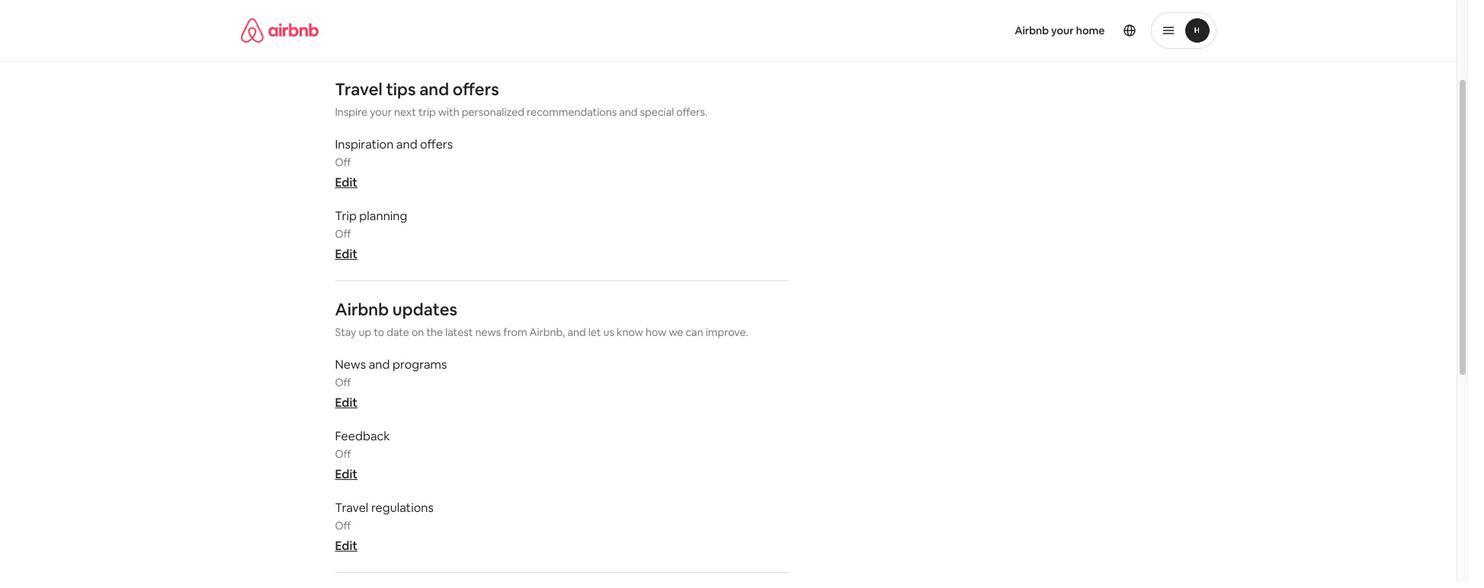 Task type: locate. For each thing, give the bounding box(es) containing it.
airbnb
[[1015, 24, 1049, 37], [335, 299, 389, 320]]

off down trip
[[335, 227, 351, 241]]

airbnb left home
[[1015, 24, 1049, 37]]

1 vertical spatial your
[[370, 105, 392, 119]]

travel left regulations
[[335, 500, 369, 516]]

1 vertical spatial travel
[[335, 500, 369, 516]]

travel tips and offers inspire your next trip with personalized recommendations and special offers.
[[335, 79, 708, 119]]

how
[[646, 326, 667, 339]]

offers and updates tab panel
[[335, 79, 789, 583]]

and inside inspiration and offers off edit
[[396, 137, 418, 153]]

edit button
[[335, 175, 358, 191], [335, 246, 358, 262], [335, 395, 358, 411], [335, 467, 358, 483], [335, 538, 358, 554]]

personalized
[[462, 105, 525, 119]]

edit button for trip
[[335, 246, 358, 262]]

edit button for news
[[335, 395, 358, 411]]

the
[[427, 326, 443, 339]]

feedback
[[335, 429, 390, 445]]

1 off from the top
[[335, 156, 351, 169]]

inspiration and offers off edit
[[335, 137, 453, 191]]

from
[[503, 326, 527, 339]]

1 travel from the top
[[335, 79, 383, 100]]

off inside news and programs off edit
[[335, 376, 351, 390]]

inspire
[[335, 105, 368, 119]]

off
[[335, 156, 351, 169], [335, 227, 351, 241], [335, 376, 351, 390], [335, 448, 351, 461], [335, 519, 351, 533]]

updates
[[393, 299, 458, 320]]

your left home
[[1052, 24, 1074, 37]]

travel up inspire
[[335, 79, 383, 100]]

regulations
[[371, 500, 434, 516]]

4 edit from the top
[[335, 467, 358, 483]]

5 edit from the top
[[335, 538, 358, 554]]

3 edit from the top
[[335, 395, 358, 411]]

2 off from the top
[[335, 227, 351, 241]]

date
[[387, 326, 409, 339]]

4 off from the top
[[335, 448, 351, 461]]

and right 'news'
[[369, 357, 390, 373]]

and left let
[[568, 326, 586, 339]]

trip
[[335, 208, 357, 224]]

0 vertical spatial offers
[[453, 79, 499, 100]]

airbnb for updates
[[335, 299, 389, 320]]

to
[[374, 326, 384, 339]]

1 edit button from the top
[[335, 175, 358, 191]]

off down "feedback" at bottom left
[[335, 448, 351, 461]]

1 horizontal spatial airbnb
[[1015, 24, 1049, 37]]

profile element
[[747, 0, 1217, 61]]

0 horizontal spatial your
[[370, 105, 392, 119]]

1 edit from the top
[[335, 175, 358, 191]]

notifications element
[[335, 22, 789, 583]]

offers down trip
[[420, 137, 453, 153]]

1 vertical spatial airbnb
[[335, 299, 389, 320]]

travel regulations off edit
[[335, 500, 434, 554]]

offers inside inspiration and offers off edit
[[420, 137, 453, 153]]

off down 'news'
[[335, 376, 351, 390]]

travel inside travel tips and offers inspire your next trip with personalized recommendations and special offers.
[[335, 79, 383, 100]]

airbnb your home link
[[1006, 14, 1115, 47]]

edit button for feedback
[[335, 467, 358, 483]]

and down next
[[396, 137, 418, 153]]

airbnb inside airbnb updates stay up to date on the latest news from airbnb, and let us know how we can improve.
[[335, 299, 389, 320]]

your inside profile element
[[1052, 24, 1074, 37]]

off inside feedback off edit
[[335, 448, 351, 461]]

your left next
[[370, 105, 392, 119]]

inspiration
[[335, 137, 394, 153]]

3 edit button from the top
[[335, 395, 358, 411]]

know
[[617, 326, 644, 339]]

off down feedback off edit
[[335, 519, 351, 533]]

off inside trip planning off edit
[[335, 227, 351, 241]]

next
[[394, 105, 416, 119]]

off inside the travel regulations off edit
[[335, 519, 351, 533]]

recommendations
[[527, 105, 617, 119]]

2 edit from the top
[[335, 246, 358, 262]]

0 vertical spatial travel
[[335, 79, 383, 100]]

off inside inspiration and offers off edit
[[335, 156, 351, 169]]

5 edit button from the top
[[335, 538, 358, 554]]

home
[[1077, 24, 1105, 37]]

0 horizontal spatial airbnb
[[335, 299, 389, 320]]

latest
[[446, 326, 473, 339]]

and
[[420, 79, 449, 100], [619, 105, 638, 119], [396, 137, 418, 153], [568, 326, 586, 339], [369, 357, 390, 373]]

2 edit button from the top
[[335, 246, 358, 262]]

your
[[1052, 24, 1074, 37], [370, 105, 392, 119]]

offers
[[453, 79, 499, 100], [420, 137, 453, 153]]

off down inspiration
[[335, 156, 351, 169]]

0 vertical spatial airbnb
[[1015, 24, 1049, 37]]

airbnb for your
[[1015, 24, 1049, 37]]

tips
[[386, 79, 416, 100]]

offers inside travel tips and offers inspire your next trip with personalized recommendations and special offers.
[[453, 79, 499, 100]]

5 off from the top
[[335, 519, 351, 533]]

news
[[475, 326, 501, 339]]

offers up personalized at left top
[[453, 79, 499, 100]]

edit button for travel
[[335, 538, 358, 554]]

travel
[[335, 79, 383, 100], [335, 500, 369, 516]]

airbnb inside profile element
[[1015, 24, 1049, 37]]

airbnb up up
[[335, 299, 389, 320]]

1 horizontal spatial your
[[1052, 24, 1074, 37]]

0 vertical spatial your
[[1052, 24, 1074, 37]]

2 travel from the top
[[335, 500, 369, 516]]

edit
[[335, 175, 358, 191], [335, 246, 358, 262], [335, 395, 358, 411], [335, 467, 358, 483], [335, 538, 358, 554]]

edit button for inspiration
[[335, 175, 358, 191]]

edit inside the travel regulations off edit
[[335, 538, 358, 554]]

up
[[359, 326, 371, 339]]

travel inside the travel regulations off edit
[[335, 500, 369, 516]]

4 edit button from the top
[[335, 467, 358, 483]]

1 vertical spatial offers
[[420, 137, 453, 153]]

travel for tips
[[335, 79, 383, 100]]

3 off from the top
[[335, 376, 351, 390]]

stay
[[335, 326, 356, 339]]



Task type: describe. For each thing, give the bounding box(es) containing it.
feedback off edit
[[335, 429, 390, 483]]

and inside news and programs off edit
[[369, 357, 390, 373]]

edit inside feedback off edit
[[335, 467, 358, 483]]

airbnb updates stay up to date on the latest news from airbnb, and let us know how we can improve.
[[335, 299, 749, 339]]

can
[[686, 326, 704, 339]]

with
[[438, 105, 460, 119]]

and up trip
[[420, 79, 449, 100]]

and left special
[[619, 105, 638, 119]]

trip planning off edit
[[335, 208, 408, 262]]

special
[[640, 105, 674, 119]]

edit inside inspiration and offers off edit
[[335, 175, 358, 191]]

airbnb,
[[530, 326, 565, 339]]

edit inside trip planning off edit
[[335, 246, 358, 262]]

news
[[335, 357, 366, 373]]

let
[[589, 326, 601, 339]]

trip
[[419, 105, 436, 119]]

planning
[[359, 208, 408, 224]]

programs
[[393, 357, 447, 373]]

your inside travel tips and offers inspire your next trip with personalized recommendations and special offers.
[[370, 105, 392, 119]]

airbnb your home
[[1015, 24, 1105, 37]]

and inside airbnb updates stay up to date on the latest news from airbnb, and let us know how we can improve.
[[568, 326, 586, 339]]

improve.
[[706, 326, 749, 339]]

edit inside news and programs off edit
[[335, 395, 358, 411]]

travel for regulations
[[335, 500, 369, 516]]

news and programs off edit
[[335, 357, 447, 411]]

on
[[412, 326, 424, 339]]

us
[[604, 326, 615, 339]]

we
[[669, 326, 684, 339]]

offers.
[[677, 105, 708, 119]]



Task type: vqa. For each thing, say whether or not it's contained in the screenshot.
let
yes



